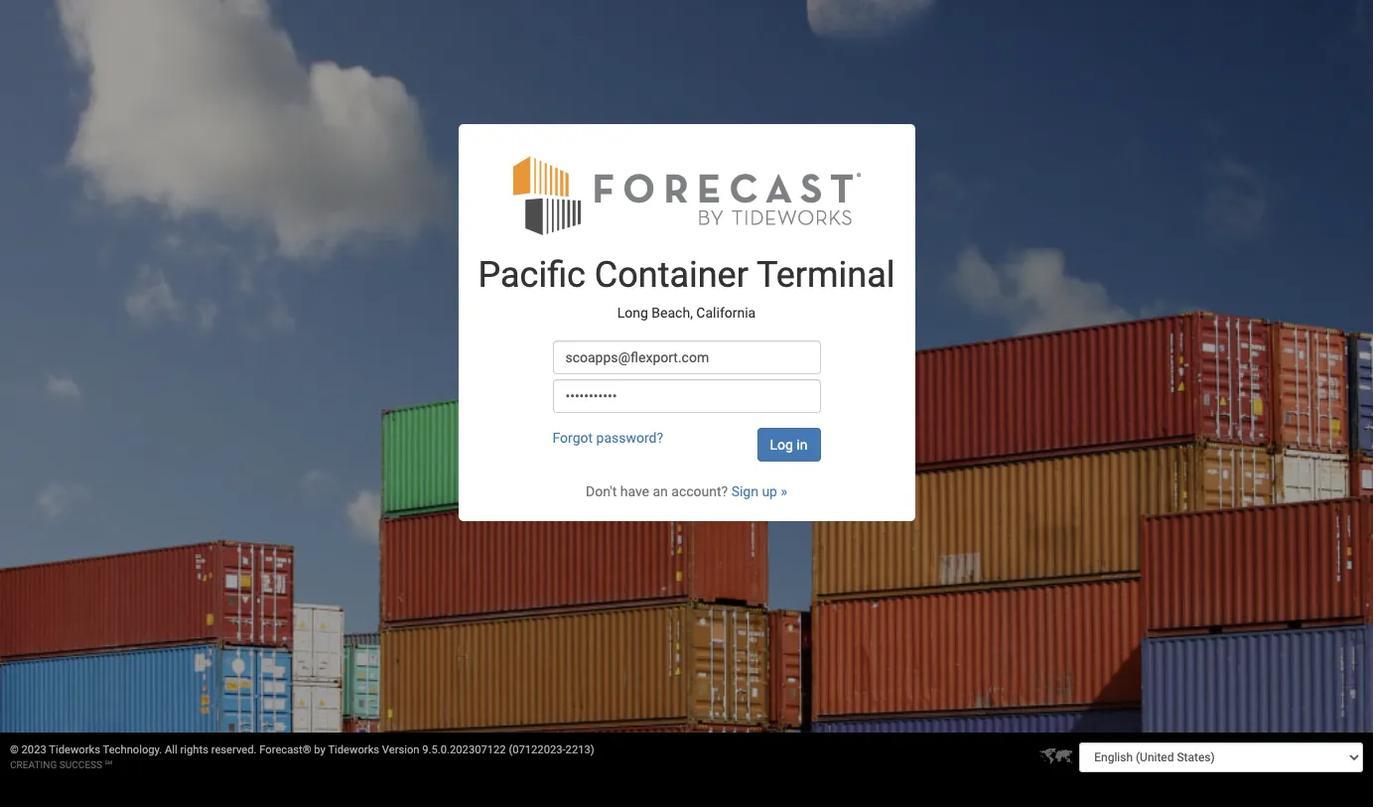 Task type: describe. For each thing, give the bounding box(es) containing it.
version
[[382, 744, 420, 757]]

password?
[[596, 430, 663, 446]]

2023
[[21, 744, 46, 757]]

have
[[620, 484, 649, 500]]

log in button
[[757, 428, 821, 462]]

long
[[617, 305, 648, 320]]

Email or username text field
[[552, 341, 821, 374]]

rights
[[180, 744, 208, 757]]

sign
[[731, 484, 758, 500]]

2 tideworks from the left
[[328, 744, 379, 757]]

all
[[165, 744, 178, 757]]

don't
[[586, 484, 617, 500]]

forgot password? link
[[552, 430, 663, 446]]

»
[[781, 484, 787, 500]]

don't have an account? sign up »
[[586, 484, 787, 500]]

container
[[595, 254, 748, 296]]

2213)
[[566, 744, 594, 757]]

℠
[[105, 760, 112, 770]]

© 2023 tideworks technology. all rights reserved. forecast® by tideworks version 9.5.0.202307122 (07122023-2213) creating success ℠
[[10, 744, 594, 770]]

terminal
[[757, 254, 895, 296]]

california
[[696, 305, 756, 320]]

an
[[653, 484, 668, 500]]

sign up » link
[[731, 484, 787, 500]]

©
[[10, 744, 19, 757]]

success
[[59, 760, 102, 770]]

in
[[797, 437, 808, 453]]

technology.
[[103, 744, 162, 757]]

1 tideworks from the left
[[49, 744, 100, 757]]



Task type: vqa. For each thing, say whether or not it's contained in the screenshot.
Log in BUTTON
yes



Task type: locate. For each thing, give the bounding box(es) containing it.
beach,
[[652, 305, 693, 320]]

creating
[[10, 760, 57, 770]]

forecast® by tideworks image
[[513, 154, 860, 236]]

9.5.0.202307122
[[422, 744, 506, 757]]

forgot password? log in
[[552, 430, 808, 453]]

1 horizontal spatial tideworks
[[328, 744, 379, 757]]

pacific container terminal long beach, california
[[478, 254, 895, 320]]

(07122023-
[[509, 744, 566, 757]]

tideworks right by
[[328, 744, 379, 757]]

up
[[762, 484, 777, 500]]

pacific
[[478, 254, 586, 296]]

tideworks
[[49, 744, 100, 757], [328, 744, 379, 757]]

account?
[[671, 484, 728, 500]]

log
[[770, 437, 793, 453]]

0 horizontal spatial tideworks
[[49, 744, 100, 757]]

tideworks up success
[[49, 744, 100, 757]]

forgot
[[552, 430, 593, 446]]

reserved.
[[211, 744, 257, 757]]

by
[[314, 744, 326, 757]]

Password password field
[[552, 379, 821, 413]]

forecast®
[[259, 744, 311, 757]]



